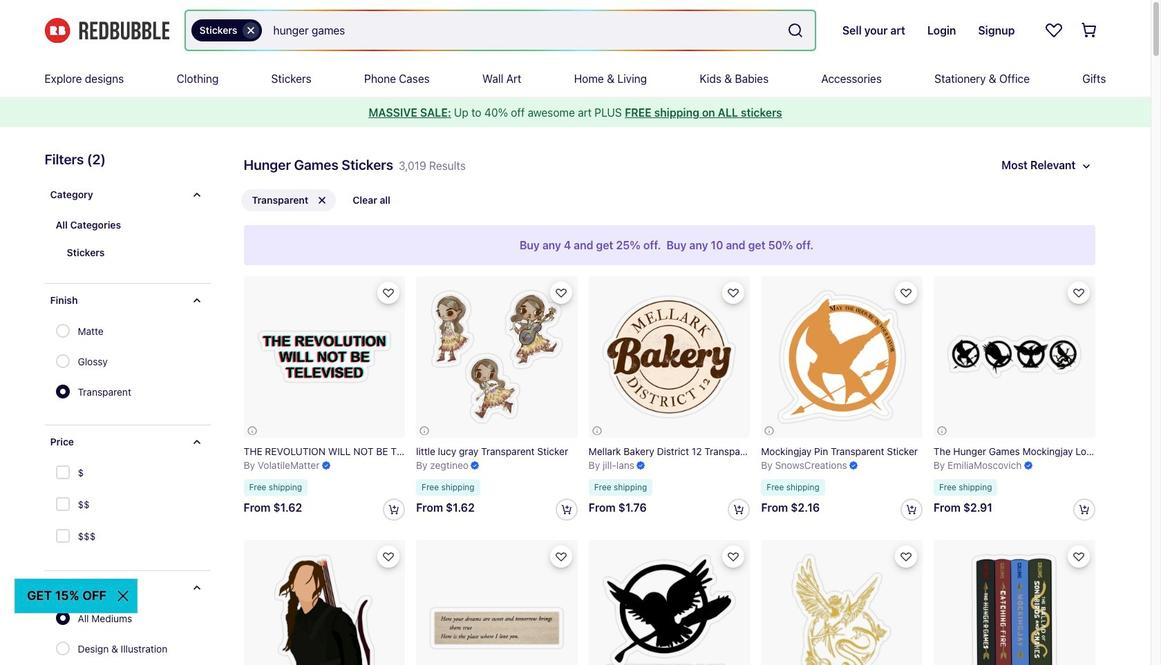 Task type: vqa. For each thing, say whether or not it's contained in the screenshot.
THE HUNGER GAMES MOCKINGJAY LOGOS TRANSPARENT STICKER on the right of page
yes



Task type: locate. For each thing, give the bounding box(es) containing it.
district 9 3/4 transparent sticker image
[[589, 541, 750, 666]]

menu bar
[[45, 61, 1106, 97]]

None checkbox
[[56, 498, 72, 514]]

None radio
[[56, 324, 69, 338], [56, 355, 69, 368], [56, 642, 69, 656], [56, 324, 69, 338], [56, 355, 69, 368], [56, 642, 69, 656]]

price group
[[54, 459, 96, 554]]

finish option group
[[56, 317, 140, 408]]

8 menu item from the left
[[821, 61, 882, 97]]

mockingjay pin transparent sticker image
[[761, 276, 923, 438]]

None field
[[186, 11, 815, 50]]

1 menu item from the left
[[45, 61, 124, 97]]

mellark bakery district 12 transparent sticker image
[[589, 276, 750, 438]]

menu item
[[45, 61, 124, 97], [177, 61, 219, 97], [271, 61, 311, 97], [364, 61, 430, 97], [482, 61, 521, 97], [574, 61, 647, 97], [700, 61, 769, 97], [821, 61, 882, 97], [934, 61, 1030, 97], [1082, 61, 1106, 97]]

3 menu item from the left
[[271, 61, 311, 97]]

7 menu item from the left
[[700, 61, 769, 97]]

None checkbox
[[56, 466, 72, 482], [56, 529, 72, 546], [56, 466, 72, 482], [56, 529, 72, 546]]

None radio
[[56, 385, 69, 399], [56, 612, 69, 625], [56, 385, 69, 399], [56, 612, 69, 625]]

6 menu item from the left
[[574, 61, 647, 97]]

the hunger games mockingjay logos transparent sticker image
[[934, 276, 1095, 438]]

artwork medium option group
[[56, 605, 190, 666]]



Task type: describe. For each thing, give the bounding box(es) containing it.
4 menu item from the left
[[364, 61, 430, 97]]

Search term search field
[[262, 11, 782, 50]]

deep in the meadow transparent sticker image
[[416, 541, 578, 666]]

the revolution will not be televised transparent sticker image
[[244, 276, 405, 438]]

5 menu item from the left
[[482, 61, 521, 97]]

3,019 results element
[[22, 149, 1128, 666]]

the hunger games series book stack transparent sticker image
[[934, 541, 1095, 666]]

2 menu item from the left
[[177, 61, 219, 97]]

none checkbox inside price group
[[56, 498, 72, 514]]

10 menu item from the left
[[1082, 61, 1106, 97]]

katniss everdeen transparent sticker image
[[244, 541, 405, 666]]

little lucy gray transparent sticker image
[[416, 276, 578, 438]]

bird and snake mockingjay transparent sticker image
[[761, 541, 923, 666]]

9 menu item from the left
[[934, 61, 1030, 97]]



